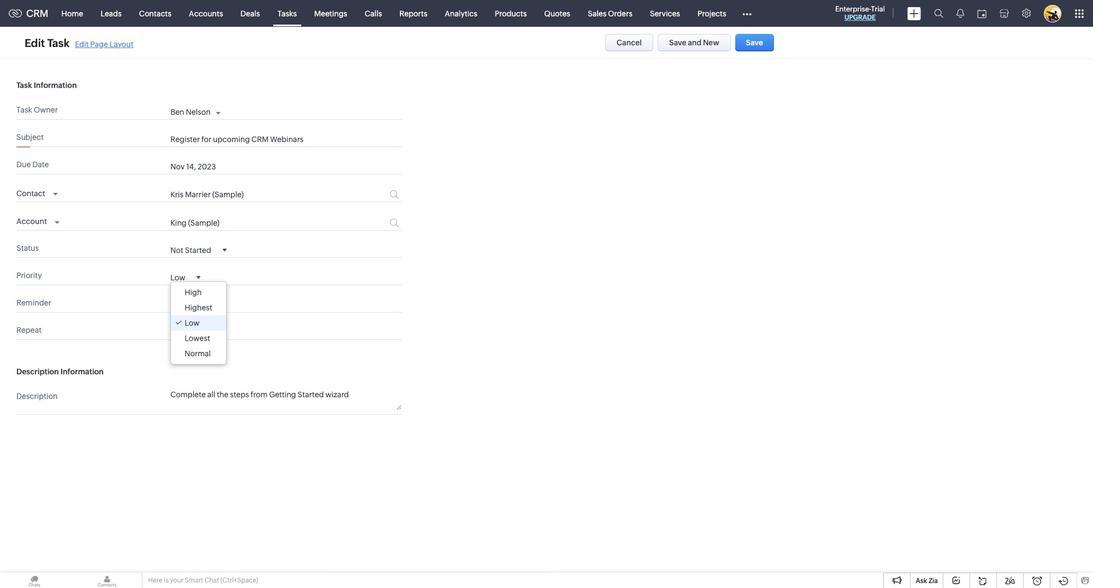 Task type: describe. For each thing, give the bounding box(es) containing it.
upgrade
[[845, 14, 876, 21]]

create menu image
[[908, 7, 922, 20]]

contact
[[16, 189, 45, 198]]

normal
[[185, 349, 211, 358]]

mmm d, yyyy text field
[[171, 162, 367, 171]]

contacts image
[[73, 573, 142, 588]]

task owner
[[16, 106, 58, 114]]

description for description information
[[16, 367, 59, 376]]

accounts
[[189, 9, 223, 18]]

Not Started field
[[171, 245, 227, 255]]

started
[[185, 246, 211, 255]]

smart
[[185, 577, 203, 584]]

information for description information
[[61, 367, 104, 376]]

calls link
[[356, 0, 391, 27]]

edit inside the edit task edit page layout
[[75, 40, 89, 48]]

reports
[[400, 9, 428, 18]]

projects link
[[689, 0, 736, 27]]

page
[[90, 40, 108, 48]]

ask
[[916, 577, 928, 585]]

enterprise-trial upgrade
[[836, 5, 886, 21]]

owner
[[34, 106, 58, 114]]

enterprise-
[[836, 5, 872, 13]]

leads
[[101, 9, 122, 18]]

meetings
[[315, 9, 348, 18]]

crm
[[26, 8, 48, 19]]

edit page layout link
[[75, 40, 134, 48]]

projects
[[698, 9, 727, 18]]

profile image
[[1045, 5, 1062, 22]]

sales orders
[[588, 9, 633, 18]]

products
[[495, 9, 527, 18]]

not
[[171, 246, 184, 255]]

description information
[[16, 367, 104, 376]]

calls
[[365, 9, 382, 18]]

layout
[[110, 40, 134, 48]]

leads link
[[92, 0, 130, 27]]

highest
[[185, 303, 212, 312]]

chat
[[205, 577, 219, 584]]

contacts
[[139, 9, 172, 18]]

Contact field
[[16, 186, 58, 199]]

accounts link
[[180, 0, 232, 27]]

task for task information
[[16, 81, 32, 90]]

subject
[[16, 133, 44, 142]]

reports link
[[391, 0, 436, 27]]

sales
[[588, 9, 607, 18]]

chats image
[[0, 573, 69, 588]]

services link
[[642, 0, 689, 27]]

repeat
[[16, 326, 42, 334]]

orders
[[609, 9, 633, 18]]

information for task information
[[34, 81, 77, 90]]

home link
[[53, 0, 92, 27]]

home
[[62, 9, 83, 18]]

0 horizontal spatial edit
[[25, 36, 45, 49]]

quotes link
[[536, 0, 579, 27]]

quotes
[[545, 9, 571, 18]]

1 vertical spatial low
[[185, 319, 200, 327]]

search element
[[928, 0, 951, 27]]

low inside low field
[[171, 273, 185, 282]]

edit task edit page layout
[[25, 36, 134, 49]]

here is your smart chat (ctrl+space)
[[148, 577, 258, 584]]

trial
[[872, 5, 886, 13]]



Task type: locate. For each thing, give the bounding box(es) containing it.
products link
[[486, 0, 536, 27]]

analytics link
[[436, 0, 486, 27]]

tasks
[[278, 9, 297, 18]]

deals link
[[232, 0, 269, 27]]

1 vertical spatial description
[[16, 392, 58, 401]]

signals image
[[957, 9, 965, 18]]

crm link
[[9, 8, 48, 19]]

contacts link
[[130, 0, 180, 27]]

meetings link
[[306, 0, 356, 27]]

deals
[[241, 9, 260, 18]]

analytics
[[445, 9, 478, 18]]

Account field
[[16, 214, 60, 227]]

low up lowest
[[185, 319, 200, 327]]

task left owner
[[16, 106, 32, 114]]

your
[[170, 577, 184, 584]]

nelson
[[186, 108, 211, 116]]

signals element
[[951, 0, 971, 27]]

date
[[32, 160, 49, 169]]

not started
[[171, 246, 211, 255]]

status
[[16, 244, 39, 252]]

task up task owner
[[16, 81, 32, 90]]

Complete all the steps from Getting Started wizard text field
[[171, 390, 402, 410]]

(ctrl+space)
[[221, 577, 258, 584]]

description down repeat
[[16, 367, 59, 376]]

description for description
[[16, 392, 58, 401]]

edit
[[25, 36, 45, 49], [75, 40, 89, 48]]

tasks link
[[269, 0, 306, 27]]

ben nelson
[[171, 108, 211, 116]]

account
[[16, 217, 47, 226]]

search image
[[935, 9, 944, 18]]

0 vertical spatial low
[[171, 273, 185, 282]]

edit left the page at the left top
[[75, 40, 89, 48]]

1 vertical spatial information
[[61, 367, 104, 376]]

0 vertical spatial information
[[34, 81, 77, 90]]

Low field
[[171, 272, 201, 282]]

tree
[[171, 282, 226, 364]]

create menu element
[[901, 0, 928, 27]]

Other Modules field
[[736, 5, 759, 22]]

profile element
[[1038, 0, 1069, 27]]

task
[[47, 36, 70, 49], [16, 81, 32, 90], [16, 106, 32, 114]]

description down 'description information'
[[16, 392, 58, 401]]

sales orders link
[[579, 0, 642, 27]]

description
[[16, 367, 59, 376], [16, 392, 58, 401]]

1 vertical spatial task
[[16, 81, 32, 90]]

priority
[[16, 271, 42, 280]]

0 vertical spatial task
[[47, 36, 70, 49]]

2 description from the top
[[16, 392, 58, 401]]

low
[[171, 273, 185, 282], [185, 319, 200, 327]]

task down home link
[[47, 36, 70, 49]]

1 horizontal spatial edit
[[75, 40, 89, 48]]

None text field
[[171, 190, 349, 199], [171, 219, 349, 227], [171, 190, 349, 199], [171, 219, 349, 227]]

task information
[[16, 81, 77, 90]]

2 vertical spatial task
[[16, 106, 32, 114]]

0 vertical spatial description
[[16, 367, 59, 376]]

reminder
[[16, 298, 51, 307]]

high
[[185, 288, 202, 297]]

due date
[[16, 160, 49, 169]]

edit down crm
[[25, 36, 45, 49]]

1 description from the top
[[16, 367, 59, 376]]

None text field
[[171, 135, 402, 144]]

is
[[164, 577, 169, 584]]

here
[[148, 577, 163, 584]]

None button
[[606, 34, 654, 51], [658, 34, 731, 51], [736, 34, 775, 51], [606, 34, 654, 51], [658, 34, 731, 51], [736, 34, 775, 51]]

due
[[16, 160, 31, 169]]

low up high
[[171, 273, 185, 282]]

calendar image
[[978, 9, 987, 18]]

services
[[650, 9, 681, 18]]

lowest
[[185, 334, 210, 343]]

tree containing high
[[171, 282, 226, 364]]

information
[[34, 81, 77, 90], [61, 367, 104, 376]]

task for task owner
[[16, 106, 32, 114]]

ben
[[171, 108, 184, 116]]

ask zia
[[916, 577, 939, 585]]

zia
[[929, 577, 939, 585]]



Task type: vqa. For each thing, say whether or not it's contained in the screenshot.
owner
yes



